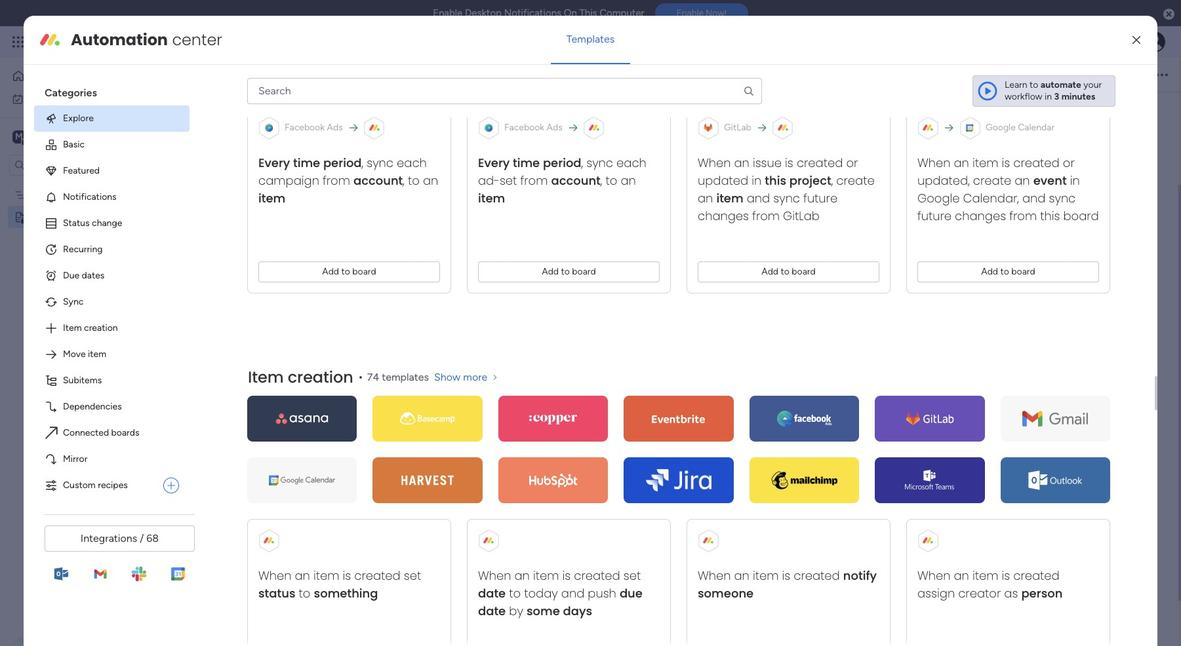Task type: vqa. For each thing, say whether or not it's contained in the screenshot.
monday
yes



Task type: locate. For each thing, give the bounding box(es) containing it.
0 horizontal spatial facebook ads
[[285, 122, 343, 133]]

checklist image
[[526, 69, 538, 81]]

when inside "when an item is created   set status to something"
[[258, 568, 291, 584]]

is inside when an item is created assign creator as
[[1002, 568, 1010, 584]]

account for from
[[353, 172, 403, 189]]

is
[[785, 155, 793, 171], [1002, 155, 1010, 171], [343, 568, 351, 584], [562, 568, 571, 584], [782, 568, 790, 584], [1002, 568, 1010, 584]]

from down , create an
[[752, 208, 780, 224]]

add for first add to board button from the right
[[981, 266, 998, 277]]

1 horizontal spatial every time period
[[478, 155, 581, 171]]

create up calendar,
[[973, 172, 1011, 189]]

created inside when an item is created   set date to today   and   push
[[574, 568, 620, 584]]

created inside "when an item is created   set status to something"
[[354, 568, 401, 584]]

google down updated,
[[917, 190, 960, 207]]

list box containing marketing plan
[[0, 181, 167, 405]]

0 horizontal spatial 📋
[[198, 182, 210, 193]]

created up the person
[[1013, 568, 1060, 584]]

status
[[63, 218, 90, 229]]

1 horizontal spatial set
[[500, 172, 517, 189]]

facebook ads for set
[[504, 122, 562, 133]]

created left notify
[[794, 568, 840, 584]]

0 horizontal spatial each
[[397, 155, 427, 171]]

each for , sync each ad-set from
[[617, 155, 647, 171]]

facebook ads up , sync each campaign from
[[285, 122, 343, 133]]

this
[[579, 7, 597, 19]]

each inside , sync each ad-set from
[[617, 155, 647, 171]]

work inside button
[[44, 93, 64, 104]]

1 time from the left
[[293, 155, 320, 171]]

in
[[1045, 91, 1052, 102], [752, 172, 762, 189], [1070, 172, 1080, 189]]

calendar,
[[963, 190, 1019, 207]]

0 horizontal spatial every time period
[[258, 155, 362, 171]]

1 add from the left
[[322, 266, 339, 277]]

recurring option
[[34, 237, 190, 263]]

1 date from the top
[[478, 586, 506, 602]]

1 vertical spatial notifications
[[63, 191, 116, 203]]

created up something
[[354, 568, 401, 584]]

, inside , sync each campaign from
[[362, 155, 363, 171]]

1 every time period from the left
[[258, 155, 362, 171]]

every time period up campaign
[[258, 155, 362, 171]]

1 horizontal spatial in
[[1045, 91, 1052, 102]]

2 account from the left
[[551, 172, 601, 189]]

is inside "when an item is created   set status to something"
[[343, 568, 351, 584]]

ads up , sync each ad-set from
[[547, 122, 562, 133]]

Search for a column type search field
[[247, 78, 762, 104]]

✨ priorities for the week up campaign
[[198, 161, 306, 172]]

when inside when an item is created notify someone
[[698, 568, 731, 584]]

0 horizontal spatial every
[[258, 155, 290, 171]]

1 ads from the left
[[327, 122, 343, 133]]

0 horizontal spatial facebook
[[285, 122, 325, 133]]

as
[[1004, 586, 1018, 602]]

0 vertical spatial item creation
[[63, 323, 118, 334]]

creator
[[958, 586, 1001, 602]]

option
[[0, 183, 167, 186]]

google left calendar
[[986, 122, 1016, 133]]

0 vertical spatial 📋
[[198, 182, 210, 193]]

0 vertical spatial future
[[803, 190, 838, 207]]

when up assign
[[917, 568, 951, 584]]

this
[[765, 172, 786, 189], [1040, 208, 1060, 224]]

is inside when an item is created   set date to today   and   push
[[562, 568, 571, 584]]

1 vertical spatial upcoming
[[480, 357, 541, 373]]

or
[[846, 155, 858, 171], [1063, 155, 1075, 171]]

2 account , to an item from the left
[[478, 172, 636, 207]]

item inside "when an item is created   set status to something"
[[313, 568, 339, 584]]

private board image
[[14, 211, 26, 223]]

2 changes from the left
[[955, 208, 1006, 224]]

account , to an item
[[258, 172, 438, 207], [478, 172, 636, 207]]

enable inside button
[[677, 8, 704, 19]]

an inside "when an item is created   set status to something"
[[295, 568, 310, 584]]

3 add from the left
[[762, 266, 779, 277]]

2 period from the left
[[543, 155, 581, 171]]

sync inside the in google calendar, and sync future changes from this board
[[1049, 190, 1076, 207]]

ads up , sync each campaign from
[[327, 122, 343, 133]]

ads
[[327, 122, 343, 133], [547, 122, 562, 133]]

1 horizontal spatial 📋
[[462, 357, 477, 373]]

0 horizontal spatial in
[[752, 172, 762, 189]]

changes down updated
[[698, 208, 749, 224]]

1 account , to an item from the left
[[258, 172, 438, 207]]

item
[[973, 155, 998, 171], [258, 190, 285, 207], [478, 190, 505, 207], [716, 190, 743, 207], [88, 349, 106, 360], [313, 568, 339, 584], [533, 568, 559, 584], [753, 568, 779, 584], [973, 568, 998, 584]]

✨
[[198, 161, 210, 172], [462, 290, 477, 306]]

0 vertical spatial date
[[478, 586, 506, 602]]

when inside the when an issue is created or updated in
[[698, 155, 731, 171]]

is inside the when an issue is created or updated in
[[785, 155, 793, 171]]

or inside the when an issue is created or updated in
[[846, 155, 858, 171]]

from right ad-
[[520, 172, 548, 189]]

gitlab down , create an
[[783, 208, 820, 224]]

every time period
[[258, 155, 362, 171], [478, 155, 581, 171]]

account , to an item for from
[[258, 172, 438, 207]]

center
[[172, 29, 222, 50]]

2 facebook ads from the left
[[504, 122, 562, 133]]

0 horizontal spatial priorities
[[212, 161, 250, 172]]

1 horizontal spatial tasks
[[544, 357, 575, 373]]

changes inside and sync future changes from gitlab
[[698, 208, 749, 224]]

is inside when an item is created or updated, create an
[[1002, 155, 1010, 171]]

0 vertical spatial upcoming
[[212, 182, 256, 193]]

0 horizontal spatial period
[[323, 155, 362, 171]]

1 vertical spatial google
[[917, 190, 960, 207]]

when an item is created   set date to today   and   push
[[478, 568, 641, 602]]

1 horizontal spatial this
[[1040, 208, 1060, 224]]

this down issue
[[765, 172, 786, 189]]

project
[[789, 172, 831, 189]]

when up status on the bottom left of the page
[[258, 568, 291, 584]]

sync inside and sync future changes from gitlab
[[773, 190, 800, 207]]

1 period from the left
[[323, 155, 362, 171]]

for up campaign
[[252, 161, 265, 172]]

event
[[1033, 172, 1067, 189]]

due
[[63, 270, 79, 281]]

74
[[367, 371, 379, 384]]

set inside when an item is created   set date to today   and   push
[[624, 568, 641, 584]]

item up calendar,
[[973, 155, 998, 171]]

None search field
[[247, 78, 762, 104]]

item down ad-
[[478, 190, 505, 207]]

1 horizontal spatial work
[[106, 34, 130, 49]]

0 horizontal spatial set
[[404, 568, 421, 584]]

categories list box
[[34, 75, 200, 499]]

created inside when an item is created notify someone
[[794, 568, 840, 584]]

2 date from the top
[[478, 603, 506, 620]]

date left today
[[478, 586, 506, 602]]

2 add from the left
[[542, 266, 559, 277]]

1 changes from the left
[[698, 208, 749, 224]]

item up creator
[[973, 568, 998, 584]]

work right the my
[[44, 93, 64, 104]]

1 horizontal spatial account , to an item
[[478, 172, 636, 207]]

✨ priorities for the week down these
[[462, 290, 610, 306]]

gitlab down search icon
[[724, 122, 751, 133]]

1 horizontal spatial each
[[617, 155, 647, 171]]

week up campaign
[[283, 161, 306, 172]]

created up event
[[1013, 155, 1060, 171]]

1 horizontal spatial future
[[917, 208, 952, 224]]

share
[[1114, 69, 1137, 80]]

each
[[397, 155, 427, 171], [617, 155, 647, 171]]

1 horizontal spatial facebook
[[504, 122, 544, 133]]

and down event
[[1022, 190, 1046, 207]]

every for ad-
[[478, 155, 510, 171]]

0 horizontal spatial item creation
[[63, 323, 118, 334]]

created up the push
[[574, 568, 620, 584]]

is for updated
[[785, 155, 793, 171]]

finish left report
[[496, 429, 522, 441]]

item creation
[[63, 323, 118, 334], [248, 367, 353, 388]]

every up campaign
[[258, 155, 290, 171]]

2 add to board from the left
[[542, 266, 596, 277]]

2 each from the left
[[617, 155, 647, 171]]

time for set
[[513, 155, 540, 171]]

normal text
[[324, 69, 373, 80]]

1 vertical spatial this
[[1040, 208, 1060, 224]]

when for when an issue is created or updated in
[[698, 155, 731, 171]]

1 horizontal spatial or
[[1063, 155, 1075, 171]]

upcoming left campaign
[[212, 182, 256, 193]]

notifications up status change
[[63, 191, 116, 203]]

the up campaign
[[267, 161, 281, 172]]

item right move
[[88, 349, 106, 360]]

0 horizontal spatial ✨ priorities for the week
[[198, 161, 306, 172]]

0 vertical spatial work
[[106, 34, 130, 49]]

created inside when an item is created or updated, create an
[[1013, 155, 1060, 171]]

or for when an item is created or updated, create an
[[1063, 155, 1075, 171]]

period
[[323, 155, 362, 171], [543, 155, 581, 171]]

each inside , sync each campaign from
[[397, 155, 427, 171]]

when
[[698, 155, 731, 171], [917, 155, 951, 171], [258, 568, 291, 584], [478, 568, 511, 584], [698, 568, 731, 584], [917, 568, 951, 584]]

created up project
[[797, 155, 843, 171]]

changes inside the in google calendar, and sync future changes from this board
[[955, 208, 1006, 224]]

1 horizontal spatial facebook ads
[[504, 122, 562, 133]]

1 horizontal spatial gitlab
[[783, 208, 820, 224]]

0 horizontal spatial account , to an item
[[258, 172, 438, 207]]

week down notes
[[578, 290, 610, 306]]

1 vertical spatial creation
[[288, 367, 353, 388]]

1 horizontal spatial time
[[513, 155, 540, 171]]

when inside when an item is created or updated, create an
[[917, 155, 951, 171]]

date left by
[[478, 603, 506, 620]]

1 horizontal spatial and
[[747, 190, 770, 207]]

0 vertical spatial finish
[[496, 248, 522, 260]]

date inside when an item is created   set date to today   and   push
[[478, 586, 506, 602]]

enable left now!
[[677, 8, 704, 19]]

and up the 'days'
[[561, 586, 585, 602]]

0 horizontal spatial and
[[561, 586, 585, 602]]

1 horizontal spatial for
[[535, 290, 552, 306]]

in right event
[[1070, 172, 1080, 189]]

subitems option
[[34, 368, 190, 394]]

set inside "when an item is created   set status to something"
[[404, 568, 421, 584]]

0 horizontal spatial google
[[917, 190, 960, 207]]

is inside when an item is created notify someone
[[782, 568, 790, 584]]

workflow
[[1005, 91, 1042, 102]]

my
[[29, 93, 41, 104]]

issue
[[753, 155, 782, 171]]

1 vertical spatial priorities
[[480, 290, 532, 306]]

create slide deck
[[496, 408, 576, 420]]

/
[[140, 532, 144, 545]]

gitlab
[[724, 122, 751, 133], [783, 208, 820, 224]]

1 vertical spatial gitlab
[[783, 208, 820, 224]]

1 finish from the top
[[496, 248, 522, 260]]

1 horizontal spatial ✨ priorities for the week
[[462, 290, 610, 306]]

, inside , create an
[[831, 172, 833, 189]]

when up updated,
[[917, 155, 951, 171]]

main workspace
[[30, 130, 108, 143]]

when up by
[[478, 568, 511, 584]]

0 horizontal spatial future
[[803, 190, 838, 207]]

0 horizontal spatial for
[[252, 161, 265, 172]]

numbered list image
[[504, 69, 516, 81]]

finish down today
[[496, 248, 522, 260]]

0 horizontal spatial or
[[846, 155, 858, 171]]

set
[[500, 172, 517, 189], [404, 568, 421, 584], [624, 568, 641, 584]]

1 horizontal spatial every
[[478, 155, 510, 171]]

assign
[[917, 586, 955, 602]]

updated,
[[917, 172, 970, 189]]

0 horizontal spatial create
[[496, 408, 526, 420]]

upcoming up create slide deck
[[480, 357, 541, 373]]

today
[[480, 223, 516, 239]]

1 vertical spatial ✨ priorities for the week
[[462, 290, 610, 306]]

0 horizontal spatial time
[[293, 155, 320, 171]]

creation left 74
[[288, 367, 353, 388]]

, for , create an
[[831, 172, 833, 189]]

see plans image
[[218, 34, 229, 50]]

2 every from the left
[[478, 155, 510, 171]]

automation center
[[71, 29, 222, 50]]

0 horizontal spatial gitlab
[[724, 122, 751, 133]]

status
[[258, 586, 295, 602]]

add for second add to board button
[[542, 266, 559, 277]]

status change option
[[34, 210, 190, 237]]

1 horizontal spatial item creation
[[248, 367, 353, 388]]

1 horizontal spatial enable
[[677, 8, 704, 19]]

1 horizontal spatial week
[[578, 290, 610, 306]]

date inside due date
[[478, 603, 506, 620]]

created for when an item is created   set status to something
[[354, 568, 401, 584]]

featured option
[[34, 158, 190, 184]]

ads for set
[[547, 122, 562, 133]]

learn
[[1005, 79, 1027, 90]]

lottie animation element
[[0, 514, 167, 647]]

google inside the in google calendar, and sync future changes from this board
[[917, 190, 960, 207]]

future inside the in google calendar, and sync future changes from this board
[[917, 208, 952, 224]]

📋 upcoming tasks
[[198, 182, 280, 193], [462, 357, 575, 373]]

1 horizontal spatial period
[[543, 155, 581, 171]]

account for set
[[551, 172, 601, 189]]

list box
[[0, 181, 167, 405]]

future down project
[[803, 190, 838, 207]]

creation down sync option
[[84, 323, 118, 334]]

for down finish these notes
[[535, 290, 552, 306]]

and down the when an issue is created or updated in
[[747, 190, 770, 207]]

4 add from the left
[[981, 266, 998, 277]]

1 horizontal spatial the
[[556, 290, 575, 306]]

create inside , create an
[[836, 172, 875, 189]]

the down notes
[[556, 290, 575, 306]]

1 horizontal spatial changes
[[955, 208, 1006, 224]]

, sync each ad-set from
[[478, 155, 647, 189]]

when for when an item is created or updated, create an
[[917, 155, 951, 171]]

creation inside option
[[84, 323, 118, 334]]

1 each from the left
[[397, 155, 427, 171]]

1 vertical spatial 📋 upcoming tasks
[[462, 357, 575, 373]]

created for when an item is created or updated, create an
[[1013, 155, 1060, 171]]

when inside when an item is created   set date to today   and   push
[[478, 568, 511, 584]]

2 horizontal spatial and
[[1022, 190, 1046, 207]]

add for first add to board button from left
[[322, 266, 339, 277]]

0 horizontal spatial changes
[[698, 208, 749, 224]]

0 horizontal spatial ads
[[327, 122, 343, 133]]

1 horizontal spatial account
[[551, 172, 601, 189]]

custom recipes option
[[34, 473, 158, 499]]

1 account from the left
[[353, 172, 403, 189]]

1 facebook from the left
[[285, 122, 325, 133]]

1 horizontal spatial ✨
[[462, 290, 477, 306]]

facebook ads down search for a column type "search box"
[[504, 122, 562, 133]]

created inside when an item is created assign creator as
[[1013, 568, 1060, 584]]

notifications left on on the left
[[504, 7, 561, 19]]

2 finish from the top
[[496, 429, 522, 441]]

notifications option
[[34, 184, 190, 210]]

every time period up ad-
[[478, 155, 581, 171]]

changes down calendar,
[[955, 208, 1006, 224]]

when an item is created notify someone
[[698, 568, 877, 602]]

google
[[986, 122, 1016, 133], [917, 190, 960, 207]]

when for when an item is created assign creator as
[[917, 568, 951, 584]]

from right campaign
[[323, 172, 350, 189]]

in left 3
[[1045, 91, 1052, 102]]

and sync future changes from gitlab
[[698, 190, 838, 224]]

1 horizontal spatial priorities
[[480, 290, 532, 306]]

set for when an item is created   set status to something
[[404, 568, 421, 584]]

0 horizontal spatial this
[[765, 172, 786, 189]]

when an item is created or updated, create an
[[917, 155, 1075, 189]]

facebook down search for a column type "search box"
[[504, 122, 544, 133]]

📋
[[198, 182, 210, 193], [462, 357, 477, 373]]

move item option
[[34, 342, 190, 368]]

work right monday
[[106, 34, 130, 49]]

2 every time period from the left
[[478, 155, 581, 171]]

notifications
[[504, 7, 561, 19], [63, 191, 116, 203]]

0 vertical spatial the
[[267, 161, 281, 172]]

from down calendar,
[[1009, 208, 1037, 224]]

in down issue
[[752, 172, 762, 189]]

time for from
[[293, 155, 320, 171]]

when inside when an item is created assign creator as
[[917, 568, 951, 584]]

notes
[[31, 212, 56, 223]]

create inside when an item is created or updated, create an
[[973, 172, 1011, 189]]

facebook for set
[[504, 122, 544, 133]]

when up updated
[[698, 155, 731, 171]]

sync for and sync future changes from gitlab
[[773, 190, 800, 207]]

0 horizontal spatial week
[[283, 161, 306, 172]]

facebook ads for from
[[285, 122, 343, 133]]

sync inside , sync each ad-set from
[[586, 155, 613, 171]]

board activity image
[[1001, 67, 1017, 83]]

when for when an item is created notify someone
[[698, 568, 731, 584]]

2 horizontal spatial set
[[624, 568, 641, 584]]

0 horizontal spatial notifications
[[63, 191, 116, 203]]

0 horizontal spatial the
[[267, 161, 281, 172]]

1 horizontal spatial google
[[986, 122, 1016, 133]]

facebook up campaign
[[285, 122, 325, 133]]

, inside , sync each ad-set from
[[581, 155, 583, 171]]

from inside and sync future changes from gitlab
[[752, 208, 780, 224]]

from
[[323, 172, 350, 189], [520, 172, 548, 189], [752, 208, 780, 224], [1009, 208, 1037, 224]]

calendar
[[1018, 122, 1055, 133]]

every up ad-
[[478, 155, 510, 171]]

your workflow in
[[1005, 79, 1102, 102]]

sync inside , sync each campaign from
[[367, 155, 393, 171]]

item inside when an item is created   set date to today   and   push
[[533, 568, 559, 584]]

sync for , sync each campaign from
[[367, 155, 393, 171]]

an
[[734, 155, 749, 171], [954, 155, 969, 171], [423, 172, 438, 189], [621, 172, 636, 189], [1015, 172, 1030, 189], [698, 190, 713, 207], [295, 568, 310, 584], [514, 568, 530, 584], [734, 568, 749, 584], [954, 568, 969, 584]]

0 horizontal spatial work
[[44, 93, 64, 104]]

0 vertical spatial priorities
[[212, 161, 250, 172]]

1 facebook ads from the left
[[285, 122, 343, 133]]

time
[[293, 155, 320, 171], [513, 155, 540, 171]]

when up someone
[[698, 568, 731, 584]]

item up today
[[533, 568, 559, 584]]

marketing plan
[[31, 189, 91, 200]]

this down event
[[1040, 208, 1060, 224]]

an inside when an item is created   set date to today   and   push
[[514, 568, 530, 584]]

0 horizontal spatial creation
[[84, 323, 118, 334]]

computer
[[600, 7, 644, 19]]

1 image
[[477, 97, 481, 101]]

item down updated
[[716, 190, 743, 207]]

1 or from the left
[[846, 155, 858, 171]]

finish for finish these notes
[[496, 248, 522, 260]]

2 or from the left
[[1063, 155, 1075, 171]]

1 horizontal spatial create
[[836, 172, 875, 189]]

week
[[283, 161, 306, 172], [578, 290, 610, 306]]

✨ priorities for the week
[[198, 161, 306, 172], [462, 290, 610, 306]]

1 vertical spatial date
[[478, 603, 506, 620]]

undo ⌘+z image
[[248, 69, 259, 81]]

future down updated,
[[917, 208, 952, 224]]

0 vertical spatial creation
[[84, 323, 118, 334]]

home image
[[12, 70, 25, 83]]

📂
[[462, 223, 477, 239]]

2 facebook from the left
[[504, 122, 544, 133]]

create right project
[[836, 172, 875, 189]]

in inside the in google calendar, and sync future changes from this board
[[1070, 172, 1080, 189]]

item up someone
[[753, 568, 779, 584]]

and inside when an item is created   set date to today   and   push
[[561, 586, 585, 602]]

1 vertical spatial 📋
[[462, 357, 477, 373]]

enable left desktop
[[433, 7, 463, 19]]

2 time from the left
[[513, 155, 540, 171]]

2 ads from the left
[[547, 122, 562, 133]]

work for monday
[[106, 34, 130, 49]]

item down campaign
[[258, 190, 285, 207]]

and
[[747, 190, 770, 207], [1022, 190, 1046, 207], [561, 586, 585, 602]]

desktop
[[465, 7, 502, 19]]

priorities
[[212, 161, 250, 172], [480, 290, 532, 306]]

0 vertical spatial for
[[252, 161, 265, 172]]

days
[[563, 603, 592, 620]]

automate
[[1041, 79, 1081, 90]]

item up something
[[313, 568, 339, 584]]

0 horizontal spatial enable
[[433, 7, 463, 19]]

account
[[353, 172, 403, 189], [551, 172, 601, 189]]

each for , sync each campaign from
[[397, 155, 427, 171]]

notify
[[843, 568, 877, 584]]

created inside the when an issue is created or updated in
[[797, 155, 843, 171]]

create up finish report
[[496, 408, 526, 420]]

someone
[[698, 586, 754, 602]]

and inside and sync future changes from gitlab
[[747, 190, 770, 207]]

item creation inside option
[[63, 323, 118, 334]]

1 every from the left
[[258, 155, 290, 171]]

1 vertical spatial work
[[44, 93, 64, 104]]

or inside when an item is created or updated, create an
[[1063, 155, 1075, 171]]



Task type: describe. For each thing, give the bounding box(es) containing it.
item creation option
[[34, 315, 190, 342]]

is for creator
[[1002, 568, 1010, 584]]

my work
[[29, 93, 64, 104]]

is for date
[[562, 568, 571, 584]]

to inside when an item is created   set date to today   and   push
[[509, 586, 521, 602]]

3 minutes
[[1054, 91, 1095, 102]]

in inside your workflow in
[[1045, 91, 1052, 102]]

mirror
[[63, 454, 87, 465]]

mention image
[[597, 68, 610, 81]]

1
[[480, 140, 484, 152]]

sync for , sync each ad-set from
[[586, 155, 613, 171]]

mirror option
[[34, 447, 190, 473]]

by some days
[[506, 603, 592, 620]]

change
[[92, 218, 122, 229]]

layout image
[[451, 69, 463, 81]]

an inside when an item is created assign creator as
[[954, 568, 969, 584]]

3
[[1054, 91, 1059, 102]]

marketing
[[31, 189, 72, 200]]

notes
[[553, 248, 580, 260]]

minutes
[[1062, 91, 1095, 102]]

enable now! button
[[655, 3, 748, 23]]

monday
[[58, 34, 103, 49]]

normal
[[324, 69, 354, 80]]

notifications inside option
[[63, 191, 116, 203]]

and inside the in google calendar, and sync future changes from this board
[[1022, 190, 1046, 207]]

, for , sync each campaign from
[[362, 155, 363, 171]]

explore option
[[34, 106, 190, 132]]

period for set
[[543, 155, 581, 171]]

dependencies option
[[34, 394, 190, 420]]

is for someone
[[782, 568, 790, 584]]

ads for from
[[327, 122, 343, 133]]

categories heading
[[34, 75, 190, 106]]

Search in workspace field
[[28, 157, 110, 172]]

slide
[[529, 408, 551, 420]]

1 vertical spatial tasks
[[544, 357, 575, 373]]

google calendar
[[986, 122, 1055, 133]]

0 vertical spatial google
[[986, 122, 1016, 133]]

every time period for from
[[258, 155, 362, 171]]

templates button
[[551, 24, 630, 55]]

item inside when an item is created assign creator as
[[973, 568, 998, 584]]

person
[[1021, 586, 1063, 602]]

report
[[524, 429, 553, 441]]

to inside "when an item is created   set status to something"
[[299, 586, 311, 602]]

facebook for from
[[285, 122, 325, 133]]

subitems
[[63, 375, 102, 386]]

when an issue is created or updated in
[[698, 155, 858, 189]]

due dates
[[63, 270, 104, 281]]

created for when an issue is created or updated in
[[797, 155, 843, 171]]

0 vertical spatial ✨ priorities for the week
[[198, 161, 306, 172]]

enable for enable desktop notifications on this computer
[[433, 7, 463, 19]]

management
[[132, 34, 204, 49]]

when for when an item is created   set date to today   and   push
[[478, 568, 511, 584]]

this inside the in google calendar, and sync future changes from this board
[[1040, 208, 1060, 224]]

templates
[[566, 33, 615, 45]]

connected boards
[[63, 428, 139, 439]]

v2 ellipsis image
[[1156, 66, 1168, 83]]

1 add to board from the left
[[322, 266, 376, 277]]

on
[[564, 7, 577, 19]]

connected boards option
[[34, 420, 190, 447]]

today
[[524, 586, 558, 602]]

lottie animation image
[[0, 514, 167, 647]]

categories
[[45, 86, 97, 99]]

1 horizontal spatial creation
[[288, 367, 353, 388]]

or for when an issue is created or updated in
[[846, 155, 858, 171]]

dependencies
[[63, 401, 122, 412]]

0 vertical spatial gitlab
[[724, 122, 751, 133]]

style
[[558, 69, 579, 80]]

0 vertical spatial notifications
[[504, 7, 561, 19]]

sync option
[[34, 289, 190, 315]]

1 add to board button from the left
[[258, 262, 440, 283]]

, create an
[[698, 172, 875, 207]]

an inside when an item is created notify someone
[[734, 568, 749, 584]]

your
[[1084, 79, 1102, 90]]

1 vertical spatial the
[[556, 290, 575, 306]]

automation  center image
[[39, 29, 60, 50]]

more
[[463, 371, 487, 384]]

set for when an item is created   set date to today   and   push
[[624, 568, 641, 584]]

board inside the in google calendar, and sync future changes from this board
[[1063, 208, 1099, 224]]

dates
[[82, 270, 104, 281]]

74 templates
[[367, 371, 429, 384]]

search image
[[743, 85, 755, 97]]

2 add to board button from the left
[[478, 262, 660, 283]]

1 horizontal spatial 📋 upcoming tasks
[[462, 357, 575, 373]]

item inside option
[[88, 349, 106, 360]]

workspace
[[56, 130, 108, 143]]

style button
[[552, 64, 585, 86]]

every for campaign
[[258, 155, 290, 171]]

templates
[[382, 371, 429, 384]]

1 horizontal spatial upcoming
[[480, 357, 541, 373]]

an inside , create an
[[698, 190, 713, 207]]

1 horizontal spatial item
[[248, 367, 284, 388]]

kendall parks image
[[1144, 31, 1165, 52]]

from inside , sync each ad-set from
[[520, 172, 548, 189]]

created for when an item is created notify someone
[[794, 568, 840, 584]]

is for updated,
[[1002, 155, 1010, 171]]

1 vertical spatial for
[[535, 290, 552, 306]]

push
[[588, 586, 616, 602]]

from inside the in google calendar, and sync future changes from this board
[[1009, 208, 1037, 224]]

is for status
[[343, 568, 351, 584]]

ad-
[[478, 172, 500, 189]]

in inside the when an issue is created or updated in
[[752, 172, 762, 189]]

integrations / 68
[[81, 532, 159, 545]]

item inside item creation option
[[63, 323, 82, 334]]

show
[[434, 371, 461, 384]]

future inside and sync future changes from gitlab
[[803, 190, 838, 207]]

created for when an item is created   set date to today   and   push
[[574, 568, 620, 584]]

0 horizontal spatial upcoming
[[212, 182, 256, 193]]

every time period for set
[[478, 155, 581, 171]]

learn to automate
[[1005, 79, 1081, 90]]

basic
[[63, 139, 85, 150]]

connected
[[63, 428, 109, 439]]

1 vertical spatial week
[[578, 290, 610, 306]]

set inside , sync each ad-set from
[[500, 172, 517, 189]]

📂 today
[[462, 223, 519, 239]]

created for when an item is created assign creator as
[[1013, 568, 1060, 584]]

from inside , sync each campaign from
[[323, 172, 350, 189]]

gitlab inside and sync future changes from gitlab
[[783, 208, 820, 224]]

0 vertical spatial 📋 upcoming tasks
[[198, 182, 280, 193]]

0 vertical spatial week
[[283, 161, 306, 172]]

monday work management
[[58, 34, 204, 49]]

my work button
[[8, 88, 141, 109]]

custom
[[63, 480, 96, 491]]

when an item is created assign creator as
[[917, 568, 1060, 602]]

basic option
[[34, 132, 190, 158]]

0 vertical spatial ✨
[[198, 161, 210, 172]]

featured
[[63, 165, 100, 176]]

enable now!
[[677, 8, 727, 19]]

enable desktop notifications on this computer
[[433, 7, 644, 19]]

4 add to board from the left
[[981, 266, 1035, 277]]

3 add to board from the left
[[762, 266, 816, 277]]

some
[[527, 603, 560, 620]]

, sync each campaign from
[[258, 155, 427, 189]]

item inside when an item is created notify someone
[[753, 568, 779, 584]]

68
[[146, 532, 159, 545]]

workspace selection element
[[12, 129, 110, 146]]

.
[[484, 140, 487, 152]]

main
[[30, 130, 53, 143]]

m
[[15, 131, 23, 142]]

text
[[357, 69, 373, 80]]

account , to an item for set
[[478, 172, 636, 207]]

plan
[[74, 189, 91, 200]]

bulleted list image
[[482, 69, 493, 81]]

updated
[[698, 172, 748, 189]]

in google calendar, and sync future changes from this board
[[917, 172, 1099, 224]]

1 vertical spatial item creation
[[248, 367, 353, 388]]

campaign
[[258, 172, 319, 189]]

show more link
[[434, 371, 501, 384]]

finish for finish report
[[496, 429, 522, 441]]

when for when an item is created   set status to something
[[258, 568, 291, 584]]

recurring
[[63, 244, 103, 255]]

finish report
[[496, 429, 553, 441]]

integrations
[[81, 532, 137, 545]]

this project
[[765, 172, 831, 189]]

due
[[620, 586, 643, 602]]

0 horizontal spatial tasks
[[258, 182, 280, 193]]

enable for enable now!
[[677, 8, 704, 19]]

period for from
[[323, 155, 362, 171]]

these
[[524, 248, 551, 260]]

automation
[[71, 29, 168, 50]]

select product image
[[12, 35, 25, 49]]

work for my
[[44, 93, 64, 104]]

an inside the when an issue is created or updated in
[[734, 155, 749, 171]]

deck
[[553, 408, 576, 420]]

item inside when an item is created or updated, create an
[[973, 155, 998, 171]]

move
[[63, 349, 86, 360]]

4 add to board button from the left
[[917, 262, 1099, 283]]

due dates option
[[34, 263, 190, 289]]

move item
[[63, 349, 106, 360]]

3 add to board button from the left
[[698, 262, 879, 283]]

boards
[[111, 428, 139, 439]]

, for , sync each ad-set from
[[581, 155, 583, 171]]

workspace image
[[12, 130, 26, 144]]

dapulse close image
[[1163, 8, 1175, 21]]

when an item is created   set status to something
[[258, 568, 421, 602]]

add for second add to board button from the right
[[762, 266, 779, 277]]

status change
[[63, 218, 122, 229]]

explore
[[63, 113, 94, 124]]

something
[[314, 586, 378, 602]]



